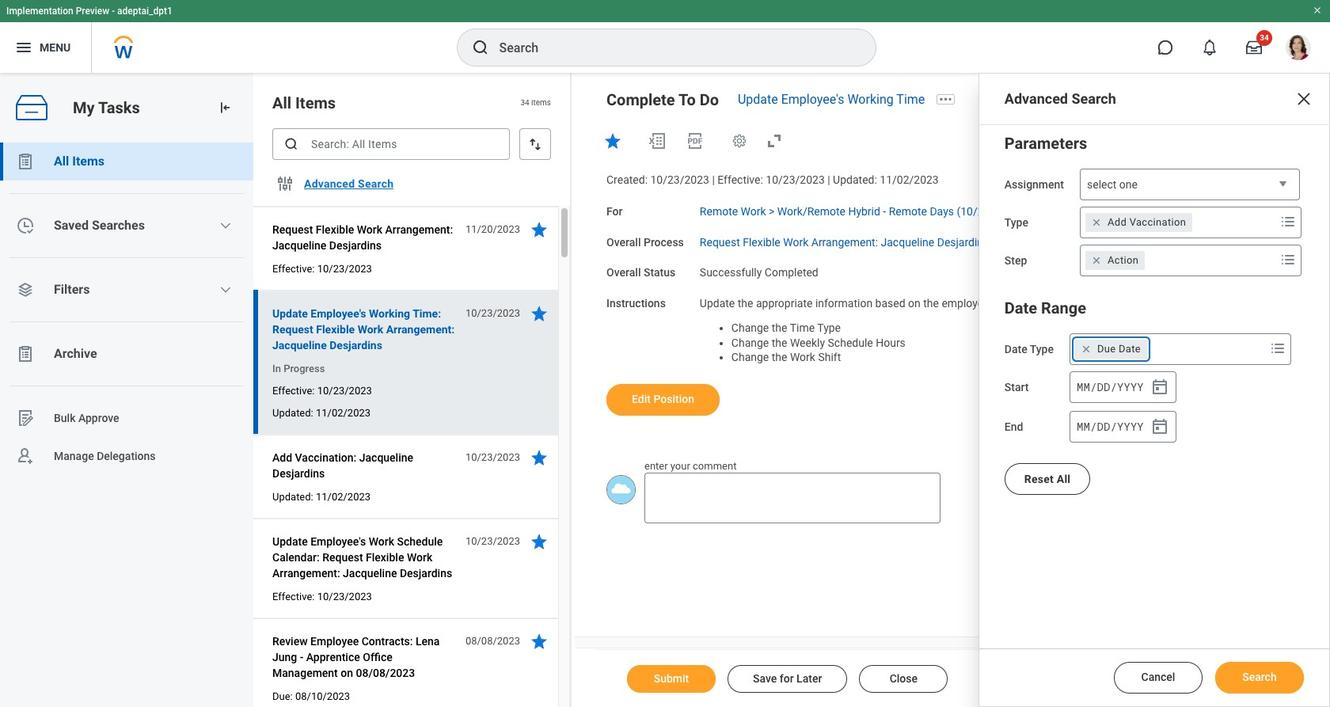 Task type: locate. For each thing, give the bounding box(es) containing it.
1 vertical spatial mm
[[1077, 419, 1091, 434]]

mm down due date, press delete to clear value. option on the right of the page
[[1077, 379, 1091, 394]]

x small image up x small image
[[1089, 215, 1105, 230]]

1 vertical spatial time
[[790, 321, 815, 334]]

mm / dd / yyyy inside start group
[[1077, 379, 1144, 394]]

due
[[1098, 343, 1116, 355]]

review employee contracts: lena jung - apprentice office management on 08/08/2023
[[272, 635, 440, 680]]

updated: up the remote work > work/remote hybrid - remote days (10/23/2023) link
[[833, 173, 877, 186]]

all up search image
[[272, 93, 292, 112]]

schedule
[[828, 336, 873, 349], [397, 535, 443, 548]]

enter your comment text field
[[645, 473, 941, 524]]

based
[[876, 297, 906, 310]]

date up start
[[1005, 343, 1028, 356]]

dd
[[1097, 379, 1111, 394], [1097, 419, 1111, 434]]

items down my
[[72, 154, 105, 169]]

add inside option
[[1108, 216, 1127, 228]]

date for date type
[[1005, 343, 1028, 356]]

34
[[521, 98, 530, 107]]

1 horizontal spatial schedule
[[828, 336, 873, 349]]

type up step
[[1005, 216, 1029, 229]]

jacqueline inside update employee's work schedule calendar: request flexible work arrangement: jacqueline desjardins
[[343, 567, 397, 580]]

inbox large image
[[1247, 40, 1263, 55]]

0 vertical spatial star image
[[530, 220, 549, 239]]

0 vertical spatial updated:
[[833, 173, 877, 186]]

add inside add vaccination: jacqueline desjardins
[[272, 451, 292, 464]]

0 horizontal spatial request flexible work arrangement: jacqueline desjardins
[[272, 223, 453, 252]]

archive button
[[0, 335, 253, 373]]

type inside date range 'group'
[[1030, 343, 1054, 356]]

1 | from the left
[[712, 173, 715, 186]]

on down apprentice
[[341, 667, 353, 680]]

x small image inside "add vaccination, press delete to clear value." option
[[1089, 215, 1105, 230]]

advanced search
[[1005, 90, 1117, 107], [304, 177, 394, 190]]

request flexible work arrangement: jacqueline desjardins down advanced search button
[[272, 223, 453, 252]]

0 vertical spatial prompts image
[[1279, 250, 1298, 269]]

0 horizontal spatial time
[[790, 321, 815, 334]]

arrangement: inside request flexible work arrangement: jacqueline desjardins
[[385, 223, 453, 236]]

all items inside button
[[54, 154, 105, 169]]

2 vertical spatial employee's
[[311, 535, 366, 548]]

0 vertical spatial items
[[295, 93, 336, 112]]

1 vertical spatial advanced
[[304, 177, 355, 190]]

effective: 10/23/2023 down progress
[[272, 385, 372, 397]]

0 horizontal spatial working
[[369, 307, 410, 320]]

due date element
[[1098, 342, 1141, 356]]

jacqueline up in progress at left
[[272, 339, 327, 352]]

arrangement:
[[385, 223, 453, 236], [812, 236, 878, 248], [386, 323, 455, 336], [272, 567, 340, 580]]

calendar image
[[1151, 378, 1170, 397]]

process
[[644, 236, 684, 248]]

update inside update employee's working time: request flexible work arrangement: jacqueline desjardins
[[272, 307, 308, 320]]

mm / dd / yyyy for start
[[1077, 379, 1144, 394]]

type inside change the time type change the weekly schedule hours change the work shift
[[818, 321, 841, 334]]

parameters
[[1005, 134, 1088, 153]]

in progress
[[272, 363, 325, 375]]

yyyy left calendar icon
[[1118, 419, 1144, 434]]

1 horizontal spatial time
[[897, 92, 925, 107]]

the down successfully completed
[[738, 297, 754, 310]]

remote left > on the top right
[[700, 205, 738, 218]]

0 horizontal spatial search
[[358, 177, 394, 190]]

1 horizontal spatial type
[[1005, 216, 1029, 229]]

review
[[272, 635, 308, 648]]

profile logan mcneil element
[[1277, 30, 1321, 65]]

manage delegations link
[[0, 437, 253, 475]]

0 vertical spatial change
[[732, 321, 769, 334]]

remote work > work/remote hybrid - remote days (10/23/2023)
[[700, 205, 1024, 218]]

x small image
[[1089, 253, 1105, 269]]

1 vertical spatial schedule
[[397, 535, 443, 548]]

11/02/2023 up vaccination:
[[316, 407, 371, 419]]

list
[[0, 143, 253, 475]]

1 mm from the top
[[1077, 379, 1091, 394]]

0 horizontal spatial advanced
[[304, 177, 355, 190]]

0 horizontal spatial items
[[72, 154, 105, 169]]

1 vertical spatial 08/08/2023
[[356, 667, 415, 680]]

2 vertical spatial search
[[1243, 671, 1277, 684]]

schedule inside change the time type change the weekly schedule hours change the work shift
[[828, 336, 873, 349]]

mm / dd / yyyy for end
[[1077, 419, 1144, 434]]

jacqueline right vaccination:
[[359, 451, 414, 464]]

request flexible work arrangement: jacqueline desjardins button
[[272, 220, 457, 255]]

effective: 10/23/2023 down request flexible work arrangement: jacqueline desjardins button
[[272, 263, 372, 275]]

1 vertical spatial all items
[[54, 154, 105, 169]]

0 vertical spatial dd
[[1097, 379, 1111, 394]]

bulk approve link
[[0, 399, 253, 437]]

0 vertical spatial advanced search
[[1005, 90, 1117, 107]]

to
[[679, 90, 696, 109]]

request right calendar:
[[323, 551, 363, 564]]

date
[[1005, 299, 1038, 318], [1005, 343, 1028, 356], [1119, 343, 1141, 355]]

employee's up fullscreen image
[[782, 92, 845, 107]]

2 vertical spatial effective: 10/23/2023
[[272, 591, 372, 603]]

jacqueline down configure icon
[[272, 239, 327, 252]]

all items right clipboard icon
[[54, 154, 105, 169]]

work/remote
[[778, 205, 846, 218]]

items inside item list element
[[295, 93, 336, 112]]

select one
[[1088, 178, 1138, 191]]

advanced up parameters
[[1005, 90, 1069, 107]]

0 vertical spatial updated: 11/02/2023
[[272, 407, 371, 419]]

request inside update employee's work schedule calendar: request flexible work arrangement: jacqueline desjardins
[[323, 551, 363, 564]]

08/10/2023
[[295, 691, 350, 703]]

1 horizontal spatial search
[[1072, 90, 1117, 107]]

1 effective: 10/23/2023 from the top
[[272, 263, 372, 275]]

1 vertical spatial employee's
[[311, 307, 366, 320]]

update
[[738, 92, 778, 107], [700, 297, 735, 310], [272, 307, 308, 320], [272, 535, 308, 548]]

arrangement: inside update employee's working time: request flexible work arrangement: jacqueline desjardins
[[386, 323, 455, 336]]

select
[[1088, 178, 1117, 191]]

0 horizontal spatial schedule
[[397, 535, 443, 548]]

all right "reset"
[[1057, 473, 1071, 486]]

2 mm from the top
[[1077, 419, 1091, 434]]

update up calendar:
[[272, 535, 308, 548]]

search button
[[1216, 662, 1305, 694]]

0 vertical spatial all
[[272, 93, 292, 112]]

all inside item list element
[[272, 93, 292, 112]]

0 vertical spatial on
[[909, 297, 921, 310]]

0 horizontal spatial type
[[818, 321, 841, 334]]

1 horizontal spatial |
[[828, 173, 831, 186]]

advanced search up parameters
[[1005, 90, 1117, 107]]

1 vertical spatial type
[[818, 321, 841, 334]]

yyyy inside end group
[[1118, 419, 1144, 434]]

hybrid
[[849, 205, 881, 218]]

dd down due
[[1097, 379, 1111, 394]]

11/02/2023 up days
[[880, 173, 939, 186]]

1 vertical spatial working
[[369, 307, 410, 320]]

1 vertical spatial add
[[272, 451, 292, 464]]

0 vertical spatial 08/08/2023
[[466, 635, 520, 647]]

10/23/2023
[[651, 173, 710, 186], [766, 173, 825, 186], [317, 263, 372, 275], [466, 307, 520, 319], [317, 385, 372, 397], [466, 451, 520, 463], [466, 535, 520, 547], [317, 591, 372, 603]]

jacqueline up contracts:
[[343, 567, 397, 580]]

work
[[741, 205, 766, 218], [357, 223, 383, 236], [784, 236, 809, 248], [358, 323, 384, 336], [790, 351, 816, 364], [369, 535, 394, 548], [407, 551, 433, 564]]

dd inside end group
[[1097, 419, 1111, 434]]

0 vertical spatial add
[[1108, 216, 1127, 228]]

2 yyyy from the top
[[1118, 419, 1144, 434]]

clipboard image
[[16, 345, 35, 364]]

1 dd from the top
[[1097, 379, 1111, 394]]

2 vertical spatial 11/02/2023
[[316, 491, 371, 503]]

- inside 'banner'
[[112, 6, 115, 17]]

update down successfully
[[700, 297, 735, 310]]

yyyy left calendar image
[[1118, 379, 1144, 394]]

employee's for update employee's work schedule calendar: request flexible work arrangement: jacqueline desjardins
[[311, 535, 366, 548]]

date left "this"
[[1005, 299, 1038, 318]]

calendar image
[[1151, 417, 1170, 436]]

star image
[[604, 131, 623, 150], [530, 304, 549, 323], [530, 448, 549, 467], [530, 632, 549, 651]]

1 vertical spatial star image
[[530, 532, 549, 551]]

x small image left due
[[1079, 341, 1095, 357]]

desjardins inside update employee's work schedule calendar: request flexible work arrangement: jacqueline desjardins
[[400, 567, 452, 580]]

0 vertical spatial all items
[[272, 93, 336, 112]]

2 dd from the top
[[1097, 419, 1111, 434]]

0 vertical spatial 11/02/2023
[[880, 173, 939, 186]]

add
[[1108, 216, 1127, 228], [272, 451, 292, 464]]

1 vertical spatial items
[[72, 154, 105, 169]]

0 horizontal spatial all
[[54, 154, 69, 169]]

type down date range button
[[1030, 343, 1054, 356]]

date range button
[[1005, 299, 1087, 318]]

2 mm / dd / yyyy from the top
[[1077, 419, 1144, 434]]

add left vaccination:
[[272, 451, 292, 464]]

1 horizontal spatial all items
[[272, 93, 336, 112]]

work inside update employee's working time: request flexible work arrangement: jacqueline desjardins
[[358, 323, 384, 336]]

1 overall from the top
[[607, 236, 641, 248]]

request flexible work arrangement: jacqueline desjardins
[[272, 223, 453, 252], [700, 236, 990, 248]]

effective: 10/23/2023 for flexible
[[272, 263, 372, 275]]

0 horizontal spatial advanced search
[[304, 177, 394, 190]]

- inside 'review employee contracts: lena jung - apprentice office management on 08/08/2023'
[[300, 651, 304, 664]]

star image
[[530, 220, 549, 239], [530, 532, 549, 551]]

type up weekly
[[818, 321, 841, 334]]

add vaccination element
[[1108, 215, 1187, 230]]

working
[[848, 92, 894, 107], [369, 307, 410, 320]]

on
[[909, 297, 921, 310], [341, 667, 353, 680]]

0 vertical spatial mm
[[1077, 379, 1091, 394]]

on right based
[[909, 297, 921, 310]]

1 horizontal spatial advanced
[[1005, 90, 1069, 107]]

all inside my tasks element
[[54, 154, 69, 169]]

mm inside start group
[[1077, 379, 1091, 394]]

work inside change the time type change the weekly schedule hours change the work shift
[[790, 351, 816, 364]]

items up search image
[[295, 93, 336, 112]]

prompts image for step
[[1279, 250, 1298, 269]]

employee's up progress
[[311, 307, 366, 320]]

2 horizontal spatial search
[[1243, 671, 1277, 684]]

08/08/2023
[[466, 635, 520, 647], [356, 667, 415, 680]]

0 horizontal spatial remote
[[700, 205, 738, 218]]

search inside item list element
[[358, 177, 394, 190]]

add vaccination: jacqueline desjardins button
[[272, 448, 457, 483]]

items inside button
[[72, 154, 105, 169]]

overall down for
[[607, 236, 641, 248]]

edit position button
[[607, 384, 720, 416]]

1 star image from the top
[[530, 220, 549, 239]]

1 vertical spatial yyyy
[[1118, 419, 1144, 434]]

1 vertical spatial prompts image
[[1269, 339, 1288, 358]]

action element
[[1108, 253, 1139, 268]]

2 updated: 11/02/2023 from the top
[[272, 491, 371, 503]]

request down configure icon
[[272, 223, 313, 236]]

dd down start group
[[1097, 419, 1111, 434]]

mm / dd / yyyy down start group
[[1077, 419, 1144, 434]]

date range group
[[1005, 295, 1305, 444]]

0 vertical spatial x small image
[[1089, 215, 1105, 230]]

management
[[272, 667, 338, 680]]

2 horizontal spatial all
[[1057, 473, 1071, 486]]

2 overall from the top
[[607, 266, 641, 279]]

arrangement: down time: in the left of the page
[[386, 323, 455, 336]]

1 horizontal spatial working
[[848, 92, 894, 107]]

x small image inside due date, press delete to clear value. option
[[1079, 341, 1095, 357]]

search
[[1072, 90, 1117, 107], [358, 177, 394, 190], [1243, 671, 1277, 684]]

2 vertical spatial all
[[1057, 473, 1071, 486]]

request
[[272, 223, 313, 236], [700, 236, 740, 248], [272, 323, 313, 336], [323, 551, 363, 564]]

update for update the appropriate information based on the employee's request - this may include:
[[700, 297, 735, 310]]

due date
[[1098, 343, 1141, 355]]

employee
[[311, 635, 359, 648]]

2 effective: 10/23/2023 from the top
[[272, 385, 372, 397]]

arrangement: down "remote work > work/remote hybrid - remote days (10/23/2023)"
[[812, 236, 878, 248]]

parameters group
[[1005, 131, 1305, 276]]

1 vertical spatial updated: 11/02/2023
[[272, 491, 371, 503]]

0 vertical spatial working
[[848, 92, 894, 107]]

employee's inside update employee's work schedule calendar: request flexible work arrangement: jacqueline desjardins
[[311, 535, 366, 548]]

desjardins inside request flexible work arrangement: jacqueline desjardins
[[329, 239, 382, 252]]

updated: down vaccination:
[[272, 491, 313, 503]]

0 vertical spatial employee's
[[782, 92, 845, 107]]

all items up search image
[[272, 93, 336, 112]]

2 vertical spatial updated:
[[272, 491, 313, 503]]

information
[[816, 297, 873, 310]]

comment
[[693, 460, 737, 472]]

3 effective: 10/23/2023 from the top
[[272, 591, 372, 603]]

due:
[[272, 691, 293, 703]]

implementation preview -   adeptai_dpt1
[[6, 6, 173, 17]]

1 yyyy from the top
[[1118, 379, 1144, 394]]

1 horizontal spatial on
[[909, 297, 921, 310]]

mm / dd / yyyy inside end group
[[1077, 419, 1144, 434]]

2 horizontal spatial type
[[1030, 343, 1054, 356]]

(10/23/2023)
[[957, 205, 1024, 218]]

2 vertical spatial type
[[1030, 343, 1054, 356]]

1 vertical spatial search
[[358, 177, 394, 190]]

0 horizontal spatial all items
[[54, 154, 105, 169]]

include:
[[1090, 297, 1128, 310]]

0 vertical spatial overall
[[607, 236, 641, 248]]

updated: 11/02/2023 down add vaccination: jacqueline desjardins at the left bottom of the page
[[272, 491, 371, 503]]

arrangement: down calendar:
[[272, 567, 340, 580]]

effective: 10/23/2023 up employee
[[272, 591, 372, 603]]

update the appropriate information based on the employee's request - this may include:
[[700, 297, 1128, 310]]

1 horizontal spatial items
[[295, 93, 336, 112]]

type inside parameters group
[[1005, 216, 1029, 229]]

created:
[[607, 173, 648, 186]]

update up in progress at left
[[272, 307, 308, 320]]

view printable version (pdf) image
[[686, 131, 705, 150]]

update employee's working time
[[738, 92, 925, 107]]

1 vertical spatial dd
[[1097, 419, 1111, 434]]

0 horizontal spatial on
[[341, 667, 353, 680]]

overall status
[[607, 266, 676, 279]]

1 vertical spatial updated:
[[272, 407, 313, 419]]

request up successfully
[[700, 236, 740, 248]]

dd for start
[[1097, 379, 1111, 394]]

desjardins
[[938, 236, 990, 248], [329, 239, 382, 252], [330, 339, 382, 352], [272, 467, 325, 480], [400, 567, 452, 580]]

the
[[738, 297, 754, 310], [924, 297, 939, 310], [772, 321, 788, 334], [772, 336, 788, 349], [772, 351, 788, 364]]

1 horizontal spatial add
[[1108, 216, 1127, 228]]

request flexible work arrangement: jacqueline desjardins down "remote work > work/remote hybrid - remote days (10/23/2023)"
[[700, 236, 990, 248]]

11/02/2023 down add vaccination: jacqueline desjardins at the left bottom of the page
[[316, 491, 371, 503]]

prompts image
[[1279, 212, 1298, 231]]

1 vertical spatial on
[[341, 667, 353, 680]]

0 vertical spatial yyyy
[[1118, 379, 1144, 394]]

1 vertical spatial change
[[732, 336, 769, 349]]

approve
[[78, 412, 119, 424]]

advanced right configure icon
[[304, 177, 355, 190]]

working for time
[[848, 92, 894, 107]]

date right due
[[1119, 343, 1141, 355]]

0 vertical spatial mm / dd / yyyy
[[1077, 379, 1144, 394]]

2 | from the left
[[828, 173, 831, 186]]

0 vertical spatial effective: 10/23/2023
[[272, 263, 372, 275]]

schedule inside update employee's work schedule calendar: request flexible work arrangement: jacqueline desjardins
[[397, 535, 443, 548]]

2 vertical spatial change
[[732, 351, 769, 364]]

1 horizontal spatial 08/08/2023
[[466, 635, 520, 647]]

reset
[[1025, 473, 1054, 486]]

for
[[607, 205, 623, 218]]

updated: down in progress at left
[[272, 407, 313, 419]]

1 horizontal spatial request flexible work arrangement: jacqueline desjardins
[[700, 236, 990, 248]]

1 vertical spatial mm / dd / yyyy
[[1077, 419, 1144, 434]]

x small image
[[1089, 215, 1105, 230], [1079, 341, 1095, 357]]

0 vertical spatial type
[[1005, 216, 1029, 229]]

mm / dd / yyyy down due date, press delete to clear value. option on the right of the page
[[1077, 379, 1144, 394]]

remote left days
[[889, 205, 927, 218]]

update employee's work schedule calendar: request flexible work arrangement: jacqueline desjardins button
[[272, 532, 457, 583]]

11/20/2023
[[466, 223, 520, 235]]

advanced search inside button
[[304, 177, 394, 190]]

prompts image for date type
[[1269, 339, 1288, 358]]

prompts image
[[1279, 250, 1298, 269], [1269, 339, 1288, 358]]

action bar region
[[596, 649, 1331, 707]]

1 vertical spatial overall
[[607, 266, 641, 279]]

yyyy inside start group
[[1118, 379, 1144, 394]]

request flexible work arrangement: jacqueline desjardins inside button
[[272, 223, 453, 252]]

employee's inside update employee's working time: request flexible work arrangement: jacqueline desjardins
[[311, 307, 366, 320]]

0 horizontal spatial |
[[712, 173, 715, 186]]

08/08/2023 down office
[[356, 667, 415, 680]]

all right clipboard icon
[[54, 154, 69, 169]]

1 horizontal spatial all
[[272, 93, 292, 112]]

enter your comment
[[645, 460, 737, 472]]

the left weekly
[[772, 336, 788, 349]]

08/08/2023 right lena at left bottom
[[466, 635, 520, 647]]

mm inside end group
[[1077, 419, 1091, 434]]

mm
[[1077, 379, 1091, 394], [1077, 419, 1091, 434]]

0 vertical spatial schedule
[[828, 336, 873, 349]]

desjardins inside request flexible work arrangement: jacqueline desjardins link
[[938, 236, 990, 248]]

1 horizontal spatial remote
[[889, 205, 927, 218]]

rename image
[[16, 409, 35, 428]]

flexible inside update employee's work schedule calendar: request flexible work arrangement: jacqueline desjardins
[[366, 551, 404, 564]]

2 star image from the top
[[530, 532, 549, 551]]

arrangement: left 11/20/2023
[[385, 223, 453, 236]]

1 vertical spatial advanced search
[[304, 177, 394, 190]]

mm down start group
[[1077, 419, 1091, 434]]

vaccination:
[[295, 451, 357, 464]]

add down the select one
[[1108, 216, 1127, 228]]

advanced search up request flexible work arrangement: jacqueline desjardins button
[[304, 177, 394, 190]]

1 vertical spatial x small image
[[1079, 341, 1095, 357]]

yyyy for start
[[1118, 379, 1144, 394]]

update up fullscreen image
[[738, 92, 778, 107]]

1 vertical spatial all
[[54, 154, 69, 169]]

1 mm / dd / yyyy from the top
[[1077, 379, 1144, 394]]

- right preview
[[112, 6, 115, 17]]

request up in progress at left
[[272, 323, 313, 336]]

dd inside start group
[[1097, 379, 1111, 394]]

time
[[897, 92, 925, 107], [790, 321, 815, 334]]

employee's up calendar:
[[311, 535, 366, 548]]

the down appropriate
[[772, 321, 788, 334]]

search image
[[471, 38, 490, 57]]

update inside update employee's work schedule calendar: request flexible work arrangement: jacqueline desjardins
[[272, 535, 308, 548]]

updated: 11/02/2023 up vaccination:
[[272, 407, 371, 419]]

1 vertical spatial effective: 10/23/2023
[[272, 385, 372, 397]]

- up management
[[300, 651, 304, 664]]

all items
[[272, 93, 336, 112], [54, 154, 105, 169]]

0 horizontal spatial 08/08/2023
[[356, 667, 415, 680]]

fullscreen image
[[765, 131, 784, 150]]

0 horizontal spatial add
[[272, 451, 292, 464]]

change the time type change the weekly schedule hours change the work shift
[[732, 321, 906, 364]]

flexible
[[316, 223, 354, 236], [743, 236, 781, 248], [316, 323, 355, 336], [366, 551, 404, 564]]

0 vertical spatial advanced
[[1005, 90, 1069, 107]]

working inside update employee's working time: request flexible work arrangement: jacqueline desjardins
[[369, 307, 410, 320]]

overall up instructions
[[607, 266, 641, 279]]

1 horizontal spatial advanced search
[[1005, 90, 1117, 107]]

date inside 'due date' element
[[1119, 343, 1141, 355]]

notifications large image
[[1202, 40, 1218, 55]]



Task type: vqa. For each thing, say whether or not it's contained in the screenshot.


Task type: describe. For each thing, give the bounding box(es) containing it.
this
[[1045, 297, 1064, 310]]

complete
[[607, 90, 675, 109]]

end
[[1005, 421, 1024, 433]]

manage delegations
[[54, 450, 156, 462]]

search image
[[284, 136, 299, 152]]

0 vertical spatial time
[[897, 92, 925, 107]]

parameters button
[[1005, 134, 1088, 153]]

>
[[769, 205, 775, 218]]

advanced inside button
[[304, 177, 355, 190]]

on inside 'review employee contracts: lena jung - apprentice office management on 08/08/2023'
[[341, 667, 353, 680]]

bulk approve
[[54, 412, 119, 424]]

1 remote from the left
[[700, 205, 738, 218]]

export to excel image
[[648, 131, 667, 150]]

reset all
[[1025, 473, 1071, 486]]

1 change from the top
[[732, 321, 769, 334]]

clipboard image
[[16, 152, 35, 171]]

action, press delete to clear value. option
[[1086, 251, 1145, 270]]

update employee's working time link
[[738, 92, 925, 107]]

overall for overall process
[[607, 236, 641, 248]]

date type
[[1005, 343, 1054, 356]]

advanced search button
[[298, 168, 400, 200]]

close environment banner image
[[1313, 6, 1323, 15]]

advanced search dialog
[[979, 73, 1331, 707]]

star image for review employee contracts: lena jung - apprentice office management on 08/08/2023
[[530, 632, 549, 651]]

end group
[[1070, 411, 1177, 443]]

lena
[[416, 635, 440, 648]]

reset all button
[[1005, 463, 1091, 495]]

working for time:
[[369, 307, 410, 320]]

work inside the remote work > work/remote hybrid - remote days (10/23/2023) link
[[741, 205, 766, 218]]

star image for request flexible work arrangement: jacqueline desjardins
[[530, 220, 549, 239]]

update employee's work schedule calendar: request flexible work arrangement: jacqueline desjardins
[[272, 535, 452, 580]]

advanced inside dialog
[[1005, 90, 1069, 107]]

request flexible work arrangement: jacqueline desjardins link
[[700, 232, 990, 248]]

1 vertical spatial 11/02/2023
[[316, 407, 371, 419]]

x small image for date type
[[1079, 341, 1095, 357]]

weekly
[[790, 336, 825, 349]]

employee's for update employee's working time: request flexible work arrangement: jacqueline desjardins
[[311, 307, 366, 320]]

edit position
[[632, 393, 695, 406]]

your
[[671, 460, 691, 472]]

- right hybrid
[[883, 205, 887, 218]]

jacqueline inside add vaccination: jacqueline desjardins
[[359, 451, 414, 464]]

add for add vaccination
[[1108, 216, 1127, 228]]

update employee's working time: request flexible work arrangement: jacqueline desjardins
[[272, 307, 455, 352]]

jacqueline inside request flexible work arrangement: jacqueline desjardins
[[272, 239, 327, 252]]

office
[[363, 651, 393, 664]]

complete to do
[[607, 90, 719, 109]]

adeptai_dpt1
[[117, 6, 173, 17]]

the left shift
[[772, 351, 788, 364]]

add vaccination, press delete to clear value. option
[[1086, 213, 1193, 232]]

date range
[[1005, 299, 1087, 318]]

select one button
[[1080, 169, 1301, 201]]

jacqueline down days
[[881, 236, 935, 248]]

remote work > work/remote hybrid - remote days (10/23/2023) link
[[700, 202, 1024, 218]]

transformation import image
[[217, 100, 233, 116]]

0 vertical spatial search
[[1072, 90, 1117, 107]]

hours
[[876, 336, 906, 349]]

one
[[1120, 178, 1138, 191]]

successfully
[[700, 266, 762, 279]]

review employee contracts: lena jung - apprentice office management on 08/08/2023 button
[[272, 632, 457, 683]]

request
[[1000, 297, 1037, 310]]

desjardins inside add vaccination: jacqueline desjardins
[[272, 467, 325, 480]]

progress
[[284, 363, 325, 375]]

2 change from the top
[[732, 336, 769, 349]]

action
[[1108, 254, 1139, 266]]

update for update employee's work schedule calendar: request flexible work arrangement: jacqueline desjardins
[[272, 535, 308, 548]]

overall status element
[[700, 257, 819, 280]]

step
[[1005, 254, 1028, 267]]

time inside change the time type change the weekly schedule hours change the work shift
[[790, 321, 815, 334]]

add for add vaccination: jacqueline desjardins
[[272, 451, 292, 464]]

my tasks element
[[0, 73, 253, 707]]

instructions
[[607, 297, 666, 310]]

tasks
[[98, 98, 140, 117]]

08/08/2023 inside 'review employee contracts: lena jung - apprentice office management on 08/08/2023'
[[356, 667, 415, 680]]

all inside advanced search dialog
[[1057, 473, 1071, 486]]

successfully completed
[[700, 266, 819, 279]]

cancel
[[1142, 671, 1176, 684]]

days
[[930, 205, 954, 218]]

2 remote from the left
[[889, 205, 927, 218]]

1 updated: 11/02/2023 from the top
[[272, 407, 371, 419]]

start
[[1005, 381, 1029, 394]]

due date, press delete to clear value. option
[[1076, 340, 1148, 359]]

request inside update employee's working time: request flexible work arrangement: jacqueline desjardins
[[272, 323, 313, 336]]

start group
[[1070, 371, 1177, 403]]

advanced search inside dialog
[[1005, 90, 1117, 107]]

add vaccination: jacqueline desjardins
[[272, 451, 414, 480]]

all items inside item list element
[[272, 93, 336, 112]]

star image for update employee's working time: request flexible work arrangement: jacqueline desjardins
[[530, 304, 549, 323]]

x small image for type
[[1089, 215, 1105, 230]]

- left "this"
[[1040, 297, 1043, 310]]

effective: 10/23/2023 for employee's
[[272, 591, 372, 603]]

time:
[[413, 307, 441, 320]]

my tasks
[[73, 98, 140, 117]]

appropriate
[[756, 297, 813, 310]]

edit
[[632, 393, 651, 406]]

assignment
[[1005, 178, 1065, 191]]

enter
[[645, 460, 668, 472]]

in
[[272, 363, 281, 375]]

created: 10/23/2023 | effective: 10/23/2023 | updated: 11/02/2023
[[607, 173, 939, 186]]

work inside request flexible work arrangement: jacqueline desjardins button
[[357, 223, 383, 236]]

date for date range
[[1005, 299, 1038, 318]]

user plus image
[[16, 447, 35, 466]]

my
[[73, 98, 95, 117]]

yyyy for end
[[1118, 419, 1144, 434]]

work inside request flexible work arrangement: jacqueline desjardins link
[[784, 236, 809, 248]]

34 items
[[521, 98, 551, 107]]

employee's for update employee's working time
[[782, 92, 845, 107]]

flexible inside request flexible work arrangement: jacqueline desjardins
[[316, 223, 354, 236]]

delegations
[[97, 450, 156, 462]]

mm for start
[[1077, 379, 1091, 394]]

arrangement: inside update employee's work schedule calendar: request flexible work arrangement: jacqueline desjardins
[[272, 567, 340, 580]]

mm for end
[[1077, 419, 1091, 434]]

desjardins inside update employee's working time: request flexible work arrangement: jacqueline desjardins
[[330, 339, 382, 352]]

bulk
[[54, 412, 76, 424]]

star image for add vaccination: jacqueline desjardins
[[530, 448, 549, 467]]

contracts:
[[362, 635, 413, 648]]

update for update employee's working time
[[738, 92, 778, 107]]

vaccination
[[1130, 216, 1187, 228]]

do
[[700, 90, 719, 109]]

x image
[[1295, 90, 1314, 109]]

dd for end
[[1097, 419, 1111, 434]]

implementation
[[6, 6, 73, 17]]

overall for overall status
[[607, 266, 641, 279]]

cancel button
[[1114, 662, 1203, 694]]

items
[[532, 98, 551, 107]]

list containing all items
[[0, 143, 253, 475]]

apprentice
[[306, 651, 360, 664]]

status
[[644, 266, 676, 279]]

range
[[1042, 299, 1087, 318]]

position
[[654, 393, 695, 406]]

add vaccination
[[1108, 216, 1187, 228]]

the left employee's
[[924, 297, 939, 310]]

preview
[[76, 6, 109, 17]]

employee's
[[942, 297, 997, 310]]

flexible inside update employee's working time: request flexible work arrangement: jacqueline desjardins
[[316, 323, 355, 336]]

request inside request flexible work arrangement: jacqueline desjardins
[[272, 223, 313, 236]]

calendar:
[[272, 551, 320, 564]]

implementation preview -   adeptai_dpt1 banner
[[0, 0, 1331, 73]]

item list element
[[253, 73, 572, 707]]

completed
[[765, 266, 819, 279]]

update for update employee's working time: request flexible work arrangement: jacqueline desjardins
[[272, 307, 308, 320]]

3 change from the top
[[732, 351, 769, 364]]

jacqueline inside update employee's working time: request flexible work arrangement: jacqueline desjardins
[[272, 339, 327, 352]]

all items button
[[0, 143, 253, 181]]

star image for update employee's work schedule calendar: request flexible work arrangement: jacqueline desjardins
[[530, 532, 549, 551]]

configure image
[[276, 174, 295, 193]]

shift
[[819, 351, 841, 364]]

update employee's working time: request flexible work arrangement: jacqueline desjardins button
[[272, 304, 457, 355]]



